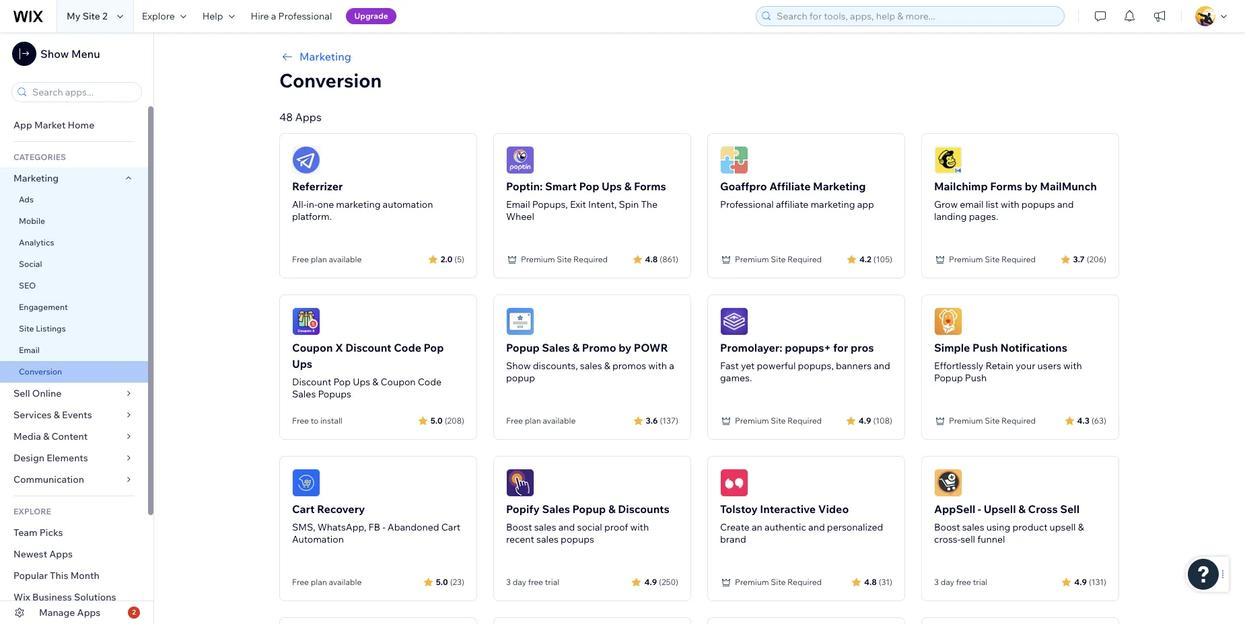 Task type: vqa. For each thing, say whether or not it's contained in the screenshot.


Task type: describe. For each thing, give the bounding box(es) containing it.
games.
[[720, 372, 752, 384]]

authentic
[[765, 522, 807, 534]]

premium for retain
[[949, 416, 983, 426]]

by inside popup sales & promo by powr show discounts, sales & promos with a popup
[[619, 341, 632, 355]]

banners
[[836, 360, 872, 372]]

wheel
[[506, 211, 535, 223]]

& down the promo
[[605, 360, 611, 372]]

4.9 for promolayer: popups+ for pros
[[859, 416, 872, 426]]

social
[[577, 522, 602, 534]]

4.9 (250)
[[645, 577, 679, 587]]

mailchimp forms by mailmunch grow email list with popups and landing pages.
[[935, 180, 1097, 223]]

0 vertical spatial marketing link
[[279, 48, 1120, 65]]

wix
[[13, 592, 30, 604]]

business
[[32, 592, 72, 604]]

free for cart recovery
[[292, 578, 309, 588]]

events
[[62, 409, 92, 421]]

by inside mailchimp forms by mailmunch grow email list with popups and landing pages.
[[1025, 180, 1038, 193]]

1 vertical spatial push
[[965, 372, 987, 384]]

referrizer logo image
[[292, 146, 320, 174]]

required for your
[[1002, 416, 1036, 426]]

marketing inside goaffpro affiliate marketing professional affiliate marketing app
[[811, 199, 855, 211]]

simple push notifications effortlessly retain your users with popup push
[[935, 341, 1083, 384]]

listings
[[36, 324, 66, 334]]

discounts,
[[533, 360, 578, 372]]

0 vertical spatial code
[[394, 341, 421, 355]]

premium for grow
[[949, 255, 983, 265]]

apps for newest apps
[[49, 549, 73, 561]]

1 horizontal spatial marketing
[[300, 50, 351, 63]]

install
[[320, 416, 343, 426]]

abandoned
[[388, 522, 439, 534]]

free plan available for sms,
[[292, 578, 362, 588]]

upgrade button
[[346, 8, 396, 24]]

3 day free trial for appsell
[[935, 578, 988, 588]]

& up product
[[1019, 503, 1026, 516]]

a inside the hire a professional link
[[271, 10, 276, 22]]

menu
[[71, 47, 100, 61]]

popups
[[318, 388, 351, 401]]

with inside popup sales & promo by powr show discounts, sales & promos with a popup
[[649, 360, 667, 372]]

& inside popify sales popup & discounts boost sales and social proof with recent sales popups
[[609, 503, 616, 516]]

intent,
[[588, 199, 617, 211]]

platform.
[[292, 211, 332, 223]]

premium site required for affiliate
[[735, 255, 822, 265]]

coupon x discount code pop ups logo image
[[292, 308, 320, 336]]

seo
[[19, 281, 36, 291]]

plan for sms,
[[311, 578, 327, 588]]

simple push notifications logo image
[[935, 308, 963, 336]]

sms,
[[292, 522, 315, 534]]

seo link
[[0, 275, 148, 297]]

(108)
[[874, 416, 893, 426]]

1 vertical spatial 2
[[132, 609, 136, 617]]

0 horizontal spatial marketing
[[13, 172, 59, 184]]

poptin: smart pop ups & forms logo image
[[506, 146, 535, 174]]

popup
[[506, 372, 535, 384]]

conversion inside conversion link
[[19, 367, 62, 377]]

4.2
[[860, 254, 872, 264]]

yet
[[741, 360, 755, 372]]

- inside cart recovery sms, whatsapp, fb - abandoned cart automation
[[383, 522, 386, 534]]

hire a professional
[[251, 10, 332, 22]]

forms inside 'poptin: smart pop ups & forms email popups, exit intent, spin the wheel'
[[634, 180, 666, 193]]

& left the promo
[[573, 341, 580, 355]]

premium site required for &
[[521, 255, 608, 265]]

sell online link
[[0, 383, 148, 405]]

interactive
[[760, 503, 816, 516]]

social
[[19, 259, 42, 269]]

a inside popup sales & promo by powr show discounts, sales & promos with a popup
[[669, 360, 675, 372]]

appsell - upsell & cross sell logo image
[[935, 469, 963, 498]]

3 for appsell - upsell & cross sell
[[935, 578, 939, 588]]

site listings
[[19, 324, 66, 334]]

5.0 for pop
[[431, 416, 443, 426]]

premium for &
[[521, 255, 555, 265]]

pages.
[[969, 211, 999, 223]]

popup inside popup sales & promo by powr show discounts, sales & promos with a popup
[[506, 341, 540, 355]]

site left listings
[[19, 324, 34, 334]]

team picks
[[13, 527, 63, 539]]

3 for popify sales popup & discounts
[[506, 578, 511, 588]]

popups inside mailchimp forms by mailmunch grow email list with popups and landing pages.
[[1022, 199, 1056, 211]]

forms inside mailchimp forms by mailmunch grow email list with popups and landing pages.
[[991, 180, 1023, 193]]

sell
[[961, 534, 976, 546]]

3 day free trial for popify
[[506, 578, 560, 588]]

tolstoy
[[720, 503, 758, 516]]

elements
[[47, 452, 88, 465]]

premium site required for retain
[[949, 416, 1036, 426]]

app
[[13, 119, 32, 131]]

with inside mailchimp forms by mailmunch grow email list with popups and landing pages.
[[1001, 199, 1020, 211]]

with inside simple push notifications effortlessly retain your users with popup push
[[1064, 360, 1083, 372]]

3.7 (206)
[[1074, 254, 1107, 264]]

4.3 (63)
[[1078, 416, 1107, 426]]

premium site required for an
[[735, 578, 822, 588]]

newest apps link
[[0, 544, 148, 566]]

48
[[279, 110, 293, 124]]

Search apps... field
[[28, 83, 137, 102]]

& inside "link"
[[54, 409, 60, 421]]

0 vertical spatial professional
[[278, 10, 332, 22]]

boost inside popify sales popup & discounts boost sales and social proof with recent sales popups
[[506, 522, 532, 534]]

x
[[335, 341, 343, 355]]

available for whatsapp,
[[329, 578, 362, 588]]

1 vertical spatial code
[[418, 376, 442, 388]]

(23)
[[450, 577, 465, 587]]

premium for an
[[735, 578, 769, 588]]

marketing inside goaffpro affiliate marketing professional affiliate marketing app
[[813, 180, 866, 193]]

0 horizontal spatial 2
[[102, 10, 108, 22]]

recovery
[[317, 503, 365, 516]]

free for popify
[[528, 578, 543, 588]]

appsell - upsell & cross sell boost sales using product upsell & cross-sell funnel
[[935, 503, 1084, 546]]

0 vertical spatial push
[[973, 341, 998, 355]]

media
[[13, 431, 41, 443]]

fast
[[720, 360, 739, 372]]

powr
[[634, 341, 668, 355]]

brand
[[720, 534, 746, 546]]

my
[[67, 10, 80, 22]]

appsell
[[935, 503, 976, 516]]

2 vertical spatial pop
[[334, 376, 351, 388]]

3.7
[[1074, 254, 1085, 264]]

hire a professional link
[[243, 0, 340, 32]]

1 vertical spatial discount
[[292, 376, 331, 388]]

popular this month link
[[0, 566, 148, 587]]

site for simple push notifications
[[985, 416, 1000, 426]]

0 vertical spatial cart
[[292, 503, 315, 516]]

4.2 (105)
[[860, 254, 893, 264]]

media & content link
[[0, 426, 148, 448]]

upsell
[[984, 503, 1016, 516]]

sales for popify
[[542, 503, 570, 516]]

1 vertical spatial marketing link
[[0, 168, 148, 189]]

2.0 (5)
[[441, 254, 465, 264]]

48 apps
[[279, 110, 322, 124]]

2.0
[[441, 254, 453, 264]]

home
[[68, 119, 94, 131]]

4.9 (131)
[[1075, 577, 1107, 587]]

video
[[819, 503, 849, 516]]

email
[[960, 199, 984, 211]]

& inside coupon x discount code pop ups discount pop ups & coupon code sales popups
[[372, 376, 379, 388]]

and inside mailchimp forms by mailmunch grow email list with popups and landing pages.
[[1058, 199, 1074, 211]]

picks
[[40, 527, 63, 539]]

upsell
[[1050, 522, 1076, 534]]

4.8 for poptin: smart pop ups & forms
[[645, 254, 658, 264]]

free for popup sales & promo by powr
[[506, 416, 523, 426]]

all-
[[292, 199, 307, 211]]

show inside popup sales & promo by powr show discounts, sales & promos with a popup
[[506, 360, 531, 372]]

marketing inside referrizer all-in-one marketing automation platform.
[[336, 199, 381, 211]]

4.3
[[1078, 416, 1090, 426]]

promolayer: popups+ for pros logo image
[[720, 308, 749, 336]]

manage apps
[[39, 607, 101, 619]]

sales down popify
[[534, 522, 557, 534]]

0 vertical spatial coupon
[[292, 341, 333, 355]]

4.9 (108)
[[859, 416, 893, 426]]

manage
[[39, 607, 75, 619]]

spin
[[619, 199, 639, 211]]

help button
[[194, 0, 243, 32]]

1 vertical spatial cart
[[441, 522, 461, 534]]

show menu button
[[12, 42, 100, 66]]

using
[[987, 522, 1011, 534]]



Task type: locate. For each thing, give the bounding box(es) containing it.
site down pages.
[[985, 255, 1000, 265]]

email link
[[0, 340, 148, 362]]

site for mailchimp forms by mailmunch
[[985, 255, 1000, 265]]

2 3 from the left
[[935, 578, 939, 588]]

free to install
[[292, 416, 343, 426]]

1 vertical spatial sales
[[292, 388, 316, 401]]

analytics
[[19, 238, 54, 248]]

sales down the promo
[[580, 360, 602, 372]]

2 horizontal spatial ups
[[602, 180, 622, 193]]

sell inside "sell online" link
[[13, 388, 30, 400]]

site down retain
[[985, 416, 1000, 426]]

trial for -
[[973, 578, 988, 588]]

day for appsell
[[941, 578, 955, 588]]

premium site required for fast
[[735, 416, 822, 426]]

popify sales popup & discounts logo image
[[506, 469, 535, 498]]

site for goaffpro affiliate marketing
[[771, 255, 786, 265]]

coupon left x
[[292, 341, 333, 355]]

tolstoy interactive video logo image
[[720, 469, 749, 498]]

site down 'authentic'
[[771, 578, 786, 588]]

required down your
[[1002, 416, 1036, 426]]

cart
[[292, 503, 315, 516], [441, 522, 461, 534]]

1 vertical spatial pop
[[424, 341, 444, 355]]

plan for &
[[525, 416, 541, 426]]

0 vertical spatial -
[[978, 503, 982, 516]]

1 horizontal spatial -
[[978, 503, 982, 516]]

0 vertical spatial sell
[[13, 388, 30, 400]]

premium site required down powerful
[[735, 416, 822, 426]]

site for tolstoy interactive video
[[771, 578, 786, 588]]

2 marketing from the left
[[811, 199, 855, 211]]

1 vertical spatial plan
[[525, 416, 541, 426]]

site for poptin: smart pop ups & forms
[[557, 255, 572, 265]]

2 vertical spatial plan
[[311, 578, 327, 588]]

0 horizontal spatial boost
[[506, 522, 532, 534]]

(137)
[[660, 416, 679, 426]]

popup inside simple push notifications effortlessly retain your users with popup push
[[935, 372, 963, 384]]

1 horizontal spatial forms
[[991, 180, 1023, 193]]

4.8 for tolstoy interactive video
[[865, 577, 877, 587]]

plan
[[311, 255, 327, 265], [525, 416, 541, 426], [311, 578, 327, 588]]

personalized
[[827, 522, 884, 534]]

free
[[292, 255, 309, 265], [292, 416, 309, 426], [506, 416, 523, 426], [292, 578, 309, 588]]

2 vertical spatial popup
[[573, 503, 606, 516]]

0 horizontal spatial popups
[[561, 534, 595, 546]]

4.8 (31)
[[865, 577, 893, 587]]

1 horizontal spatial conversion
[[279, 69, 382, 92]]

upgrade
[[354, 11, 388, 21]]

show left discounts, at the bottom left
[[506, 360, 531, 372]]

1 horizontal spatial 4.8
[[865, 577, 877, 587]]

0 vertical spatial apps
[[295, 110, 322, 124]]

your
[[1016, 360, 1036, 372]]

popups left proof
[[561, 534, 595, 546]]

1 horizontal spatial day
[[941, 578, 955, 588]]

2 boost from the left
[[935, 522, 960, 534]]

marketing
[[300, 50, 351, 63], [13, 172, 59, 184], [813, 180, 866, 193]]

0 horizontal spatial by
[[619, 341, 632, 355]]

4.8
[[645, 254, 658, 264], [865, 577, 877, 587]]

analytics link
[[0, 232, 148, 254]]

4.9 left (108)
[[859, 416, 872, 426]]

free down the platform.
[[292, 255, 309, 265]]

(206)
[[1087, 254, 1107, 264]]

2
[[102, 10, 108, 22], [132, 609, 136, 617]]

1 horizontal spatial 3
[[935, 578, 939, 588]]

forms up the
[[634, 180, 666, 193]]

5.0 left (23) on the left bottom of the page
[[436, 577, 448, 587]]

sell up 'services'
[[13, 388, 30, 400]]

3.6
[[646, 416, 658, 426]]

site listings link
[[0, 318, 148, 340]]

day down recent
[[513, 578, 526, 588]]

1 vertical spatial 4.8
[[865, 577, 877, 587]]

required for forms
[[574, 255, 608, 265]]

by left the mailmunch
[[1025, 180, 1038, 193]]

available down discounts, at the bottom left
[[543, 416, 576, 426]]

with inside popify sales popup & discounts boost sales and social proof with recent sales popups
[[630, 522, 649, 534]]

popup up social
[[573, 503, 606, 516]]

- left upsell at right
[[978, 503, 982, 516]]

1 horizontal spatial 3 day free trial
[[935, 578, 988, 588]]

0 vertical spatial email
[[506, 199, 530, 211]]

(31)
[[879, 577, 893, 587]]

0 horizontal spatial popup
[[506, 341, 540, 355]]

0 horizontal spatial 3
[[506, 578, 511, 588]]

2 vertical spatial sales
[[542, 503, 570, 516]]

3 day free trial
[[506, 578, 560, 588], [935, 578, 988, 588]]

1 horizontal spatial cart
[[441, 522, 461, 534]]

email down site listings
[[19, 345, 40, 355]]

1 free from the left
[[528, 578, 543, 588]]

premium up promolayer: popups+ for pros logo at right
[[735, 255, 769, 265]]

boost inside appsell - upsell & cross sell boost sales using product upsell & cross-sell funnel
[[935, 522, 960, 534]]

boost down popify
[[506, 522, 532, 534]]

popups
[[1022, 199, 1056, 211], [561, 534, 595, 546]]

required for yet
[[788, 416, 822, 426]]

push down simple
[[965, 372, 987, 384]]

2 horizontal spatial apps
[[295, 110, 322, 124]]

mailchimp
[[935, 180, 988, 193]]

affiliate
[[770, 180, 811, 193]]

free left 'to'
[[292, 416, 309, 426]]

trial
[[545, 578, 560, 588], [973, 578, 988, 588]]

1 trial from the left
[[545, 578, 560, 588]]

3 day free trial down recent
[[506, 578, 560, 588]]

1 horizontal spatial pop
[[424, 341, 444, 355]]

poptin:
[[506, 180, 543, 193]]

online
[[32, 388, 62, 400]]

4.9 left (250)
[[645, 577, 657, 587]]

mobile link
[[0, 211, 148, 232]]

popup sales & promo by powr logo image
[[506, 308, 535, 336]]

& inside 'poptin: smart pop ups & forms email popups, exit intent, spin the wheel'
[[625, 180, 632, 193]]

2 vertical spatial available
[[329, 578, 362, 588]]

site for promolayer: popups+ for pros
[[771, 416, 786, 426]]

0 vertical spatial plan
[[311, 255, 327, 265]]

users
[[1038, 360, 1062, 372]]

popup down simple
[[935, 372, 963, 384]]

to
[[311, 416, 319, 426]]

coupon x discount code pop ups discount pop ups & coupon code sales popups
[[292, 341, 444, 401]]

with down powr
[[649, 360, 667, 372]]

1 day from the left
[[513, 578, 526, 588]]

professional
[[278, 10, 332, 22], [720, 199, 774, 211]]

premium down games.
[[735, 416, 769, 426]]

and inside promolayer: popups+ for pros fast yet powerful popups, banners and games.
[[874, 360, 891, 372]]

required for authentic
[[788, 578, 822, 588]]

automation
[[383, 199, 433, 211]]

1 horizontal spatial ups
[[353, 376, 370, 388]]

2 horizontal spatial 4.9
[[1075, 577, 1087, 587]]

month
[[70, 570, 100, 582]]

& right popups
[[372, 376, 379, 388]]

1 vertical spatial professional
[[720, 199, 774, 211]]

social link
[[0, 254, 148, 275]]

cross
[[1029, 503, 1058, 516]]

available down the platform.
[[329, 255, 362, 265]]

2 trial from the left
[[973, 578, 988, 588]]

promo
[[582, 341, 616, 355]]

premium down effortlessly
[[949, 416, 983, 426]]

1 boost from the left
[[506, 522, 532, 534]]

marketing right one
[[336, 199, 381, 211]]

2 horizontal spatial marketing
[[813, 180, 866, 193]]

1 vertical spatial coupon
[[381, 376, 416, 388]]

apps down solutions
[[77, 607, 101, 619]]

(5)
[[455, 254, 465, 264]]

2 vertical spatial apps
[[77, 607, 101, 619]]

1 horizontal spatial boost
[[935, 522, 960, 534]]

3.6 (137)
[[646, 416, 679, 426]]

site right 'my'
[[83, 10, 100, 22]]

required for email
[[1002, 255, 1036, 265]]

0 horizontal spatial coupon
[[292, 341, 333, 355]]

1 horizontal spatial a
[[669, 360, 675, 372]]

4.9 left (131)
[[1075, 577, 1087, 587]]

- inside appsell - upsell & cross sell boost sales using product upsell & cross-sell funnel
[[978, 503, 982, 516]]

1 horizontal spatial professional
[[720, 199, 774, 211]]

4.9
[[859, 416, 872, 426], [645, 577, 657, 587], [1075, 577, 1087, 587]]

marketing down the hire a professional link
[[300, 50, 351, 63]]

0 vertical spatial ups
[[602, 180, 622, 193]]

5.0 left "(208)"
[[431, 416, 443, 426]]

0 horizontal spatial show
[[40, 47, 69, 61]]

conversion up 48 apps
[[279, 69, 382, 92]]

and down video
[[809, 522, 825, 534]]

1 horizontal spatial 2
[[132, 609, 136, 617]]

marketing link
[[279, 48, 1120, 65], [0, 168, 148, 189]]

site
[[83, 10, 100, 22], [557, 255, 572, 265], [771, 255, 786, 265], [985, 255, 1000, 265], [19, 324, 34, 334], [771, 416, 786, 426], [985, 416, 1000, 426], [771, 578, 786, 588]]

2 right manage apps
[[132, 609, 136, 617]]

my site 2
[[67, 10, 108, 22]]

4.8 left (861)
[[645, 254, 658, 264]]

premium site required
[[521, 255, 608, 265], [735, 255, 822, 265], [949, 255, 1036, 265], [735, 416, 822, 426], [949, 416, 1036, 426], [735, 578, 822, 588]]

1 vertical spatial popup
[[935, 372, 963, 384]]

required down the popups,
[[788, 416, 822, 426]]

apps for 48 apps
[[295, 110, 322, 124]]

popups down the mailmunch
[[1022, 199, 1056, 211]]

and down the mailmunch
[[1058, 199, 1074, 211]]

& up proof
[[609, 503, 616, 516]]

plan down popup in the left of the page
[[525, 416, 541, 426]]

premium site required down affiliate
[[735, 255, 822, 265]]

sales right popify
[[542, 503, 570, 516]]

1 vertical spatial ups
[[292, 358, 312, 371]]

2 free from the left
[[957, 578, 972, 588]]

1 3 from the left
[[506, 578, 511, 588]]

design elements
[[13, 452, 88, 465]]

sell up upsell on the bottom of the page
[[1061, 503, 1080, 516]]

1 vertical spatial email
[[19, 345, 40, 355]]

newest apps
[[13, 549, 73, 561]]

cross-
[[935, 534, 961, 546]]

1 vertical spatial available
[[543, 416, 576, 426]]

premium site required down exit
[[521, 255, 608, 265]]

2 forms from the left
[[991, 180, 1023, 193]]

2 horizontal spatial popup
[[935, 372, 963, 384]]

sell inside appsell - upsell & cross sell boost sales using product upsell & cross-sell funnel
[[1061, 503, 1080, 516]]

sales inside coupon x discount code pop ups discount pop ups & coupon code sales popups
[[292, 388, 316, 401]]

4.8 left (31)
[[865, 577, 877, 587]]

trial for sales
[[545, 578, 560, 588]]

2 vertical spatial free plan available
[[292, 578, 362, 588]]

0 horizontal spatial a
[[271, 10, 276, 22]]

1 horizontal spatial coupon
[[381, 376, 416, 388]]

a right promos
[[669, 360, 675, 372]]

sell online
[[13, 388, 62, 400]]

0 horizontal spatial cart
[[292, 503, 315, 516]]

and inside popify sales popup & discounts boost sales and social proof with recent sales popups
[[559, 522, 575, 534]]

0 vertical spatial sales
[[542, 341, 570, 355]]

and inside tolstoy interactive video create an authentic and personalized brand
[[809, 522, 825, 534]]

0 horizontal spatial 3 day free trial
[[506, 578, 560, 588]]

email
[[506, 199, 530, 211], [19, 345, 40, 355]]

4.9 for appsell - upsell & cross sell
[[1075, 577, 1087, 587]]

5.0 (23)
[[436, 577, 465, 587]]

explore
[[142, 10, 175, 22]]

an
[[752, 522, 763, 534]]

apps up 'this'
[[49, 549, 73, 561]]

premium site required for grow
[[949, 255, 1036, 265]]

simple
[[935, 341, 970, 355]]

media & content
[[13, 431, 88, 443]]

plan down the platform.
[[311, 255, 327, 265]]

popups inside popify sales popup & discounts boost sales and social proof with recent sales popups
[[561, 534, 595, 546]]

1 vertical spatial conversion
[[19, 367, 62, 377]]

3 day free trial down sell
[[935, 578, 988, 588]]

(105)
[[874, 254, 893, 264]]

0 horizontal spatial ups
[[292, 358, 312, 371]]

1 horizontal spatial discount
[[346, 341, 392, 355]]

notifications
[[1001, 341, 1068, 355]]

smart
[[545, 180, 577, 193]]

conversion
[[279, 69, 382, 92], [19, 367, 62, 377]]

site down powerful
[[771, 416, 786, 426]]

sales inside appsell - upsell & cross sell boost sales using product upsell & cross-sell funnel
[[963, 522, 985, 534]]

required for marketing
[[788, 255, 822, 265]]

popups+
[[785, 341, 831, 355]]

sales up discounts, at the bottom left
[[542, 341, 570, 355]]

premium down "wheel"
[[521, 255, 555, 265]]

premium site required down pages.
[[949, 255, 1036, 265]]

1 vertical spatial -
[[383, 522, 386, 534]]

0 vertical spatial popup
[[506, 341, 540, 355]]

free plan available down automation
[[292, 578, 362, 588]]

ups right popups
[[353, 376, 370, 388]]

forms up list
[[991, 180, 1023, 193]]

0 horizontal spatial forms
[[634, 180, 666, 193]]

engagement link
[[0, 297, 148, 318]]

referrizer
[[292, 180, 343, 193]]

pop inside 'poptin: smart pop ups & forms email popups, exit intent, spin the wheel'
[[579, 180, 600, 193]]

day for popify
[[513, 578, 526, 588]]

free plan available down the platform.
[[292, 255, 362, 265]]

2 3 day free trial from the left
[[935, 578, 988, 588]]

marketing left app
[[811, 199, 855, 211]]

sales up 'to'
[[292, 388, 316, 401]]

cart recovery logo image
[[292, 469, 320, 498]]

plan for in-
[[311, 255, 327, 265]]

free plan available for in-
[[292, 255, 362, 265]]

sales left using
[[963, 522, 985, 534]]

premium site required down retain
[[949, 416, 1036, 426]]

1 vertical spatial by
[[619, 341, 632, 355]]

sales inside popup sales & promo by powr show discounts, sales & promos with a popup
[[580, 360, 602, 372]]

with right users
[[1064, 360, 1083, 372]]

available for promo
[[543, 416, 576, 426]]

0 horizontal spatial 4.9
[[645, 577, 657, 587]]

goaffpro affiliate marketing logo image
[[720, 146, 749, 174]]

1 3 day free trial from the left
[[506, 578, 560, 588]]

free plan available for &
[[506, 416, 576, 426]]

premium for fast
[[735, 416, 769, 426]]

mailchimp forms by mailmunch logo image
[[935, 146, 963, 174]]

effortlessly
[[935, 360, 984, 372]]

0 horizontal spatial email
[[19, 345, 40, 355]]

poptin: smart pop ups & forms email popups, exit intent, spin the wheel
[[506, 180, 666, 223]]

1 vertical spatial sell
[[1061, 503, 1080, 516]]

design elements link
[[0, 448, 148, 469]]

0 horizontal spatial marketing link
[[0, 168, 148, 189]]

& right media
[[43, 431, 49, 443]]

0 horizontal spatial marketing
[[336, 199, 381, 211]]

app market home
[[13, 119, 94, 131]]

free down recent
[[528, 578, 543, 588]]

promolayer:
[[720, 341, 783, 355]]

professional inside goaffpro affiliate marketing professional affiliate marketing app
[[720, 199, 774, 211]]

1 horizontal spatial marketing
[[811, 199, 855, 211]]

team
[[13, 527, 37, 539]]

cart up sms,
[[292, 503, 315, 516]]

show inside button
[[40, 47, 69, 61]]

2 horizontal spatial pop
[[579, 180, 600, 193]]

1 horizontal spatial show
[[506, 360, 531, 372]]

boost down appsell
[[935, 522, 960, 534]]

2 day from the left
[[941, 578, 955, 588]]

1 horizontal spatial popup
[[573, 503, 606, 516]]

2 right 'my'
[[102, 10, 108, 22]]

automation
[[292, 534, 344, 546]]

whatsapp,
[[318, 522, 367, 534]]

0 vertical spatial conversion
[[279, 69, 382, 92]]

0 horizontal spatial -
[[383, 522, 386, 534]]

communication link
[[0, 469, 148, 491]]

1 horizontal spatial sell
[[1061, 503, 1080, 516]]

1 horizontal spatial apps
[[77, 607, 101, 619]]

popup
[[506, 341, 540, 355], [935, 372, 963, 384], [573, 503, 606, 516]]

Search for tools, apps, help & more... field
[[773, 7, 1060, 26]]

with down discounts
[[630, 522, 649, 534]]

with right list
[[1001, 199, 1020, 211]]

premium for affiliate
[[735, 255, 769, 265]]

wix business solutions link
[[0, 587, 148, 609]]

powerful
[[757, 360, 796, 372]]

free for appsell
[[957, 578, 972, 588]]

free plan available down popup in the left of the page
[[506, 416, 576, 426]]

sales inside popify sales popup & discounts boost sales and social proof with recent sales popups
[[542, 503, 570, 516]]

& left events
[[54, 409, 60, 421]]

popup inside popify sales popup & discounts boost sales and social proof with recent sales popups
[[573, 503, 606, 516]]

0 vertical spatial popups
[[1022, 199, 1056, 211]]

available for one
[[329, 255, 362, 265]]

1 horizontal spatial free
[[957, 578, 972, 588]]

- right fb
[[383, 522, 386, 534]]

3 down recent
[[506, 578, 511, 588]]

promolayer: popups+ for pros fast yet powerful popups, banners and games.
[[720, 341, 891, 384]]

sales right recent
[[537, 534, 559, 546]]

0 vertical spatial show
[[40, 47, 69, 61]]

& right upsell on the bottom of the page
[[1078, 522, 1084, 534]]

1 vertical spatial apps
[[49, 549, 73, 561]]

1 vertical spatial a
[[669, 360, 675, 372]]

site down affiliate
[[771, 255, 786, 265]]

site down exit
[[557, 255, 572, 265]]

available down automation
[[329, 578, 362, 588]]

with
[[1001, 199, 1020, 211], [649, 360, 667, 372], [1064, 360, 1083, 372], [630, 522, 649, 534]]

& up spin
[[625, 180, 632, 193]]

premium site required down 'authentic'
[[735, 578, 822, 588]]

0 horizontal spatial free
[[528, 578, 543, 588]]

1 horizontal spatial by
[[1025, 180, 1038, 193]]

marketing up app
[[813, 180, 866, 193]]

0 vertical spatial 4.8
[[645, 254, 658, 264]]

plan down automation
[[311, 578, 327, 588]]

day down cross-
[[941, 578, 955, 588]]

0 horizontal spatial day
[[513, 578, 526, 588]]

0 vertical spatial by
[[1025, 180, 1038, 193]]

marketing down categories
[[13, 172, 59, 184]]

one
[[317, 199, 334, 211]]

email inside 'poptin: smart pop ups & forms email popups, exit intent, spin the wheel'
[[506, 199, 530, 211]]

professional right hire
[[278, 10, 332, 22]]

sales for popup
[[542, 341, 570, 355]]

conversion up sell online
[[19, 367, 62, 377]]

team picks link
[[0, 522, 148, 544]]

1 horizontal spatial 4.9
[[859, 416, 872, 426]]

0 horizontal spatial pop
[[334, 376, 351, 388]]

ups down the coupon x discount code pop ups logo
[[292, 358, 312, 371]]

list
[[986, 199, 999, 211]]

discount up 'to'
[[292, 376, 331, 388]]

1 horizontal spatial email
[[506, 199, 530, 211]]

4.9 for popify sales popup & discounts
[[645, 577, 657, 587]]

5.0 for fb
[[436, 577, 448, 587]]

free for coupon x discount code pop ups
[[292, 416, 309, 426]]

1 horizontal spatial popups
[[1022, 199, 1056, 211]]

ups inside 'poptin: smart pop ups & forms email popups, exit intent, spin the wheel'
[[602, 180, 622, 193]]

available
[[329, 255, 362, 265], [543, 416, 576, 426], [329, 578, 362, 588]]

sales inside popup sales & promo by powr show discounts, sales & promos with a popup
[[542, 341, 570, 355]]

ads link
[[0, 189, 148, 211]]

1 marketing from the left
[[336, 199, 381, 211]]

1 forms from the left
[[634, 180, 666, 193]]

(131)
[[1089, 577, 1107, 587]]

1 vertical spatial popups
[[561, 534, 595, 546]]

free for referrizer
[[292, 255, 309, 265]]

apps for manage apps
[[77, 607, 101, 619]]



